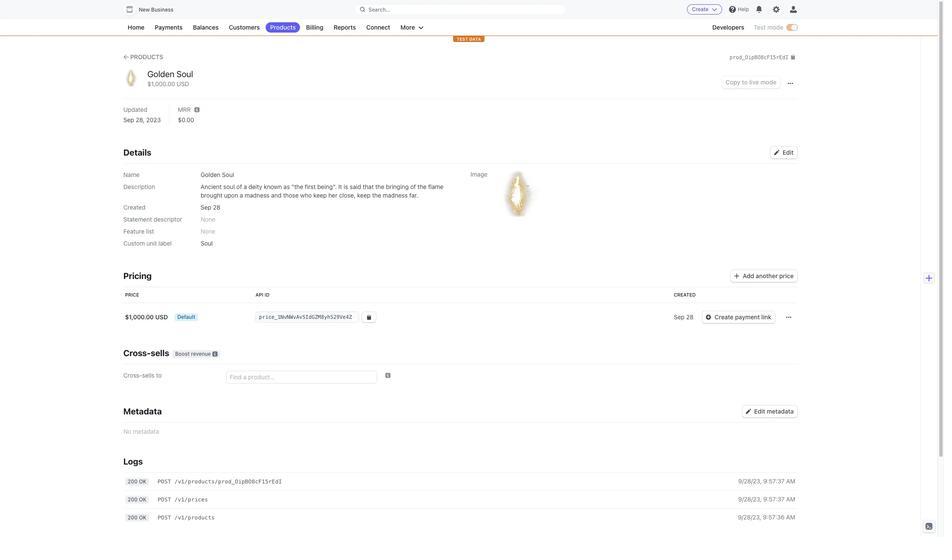 Task type: describe. For each thing, give the bounding box(es) containing it.
Search… text field
[[355, 4, 566, 15]]

developers
[[712, 24, 744, 31]]

metadata for edit metadata
[[767, 408, 794, 415]]

copy
[[726, 79, 740, 86]]

label
[[158, 240, 172, 247]]

post /v1/prices
[[158, 497, 208, 503]]

soul for golden soul $1,000.00 usd
[[176, 69, 193, 79]]

post for post /v1/products/prod_oipbo8cf15redi
[[158, 479, 171, 485]]

live
[[749, 79, 759, 86]]

create for create payment link
[[715, 314, 734, 321]]

her
[[328, 192, 337, 199]]

statement
[[123, 216, 152, 223]]

billing
[[306, 24, 323, 31]]

0 vertical spatial 28
[[213, 204, 220, 211]]

200 ok for post /v1/products
[[128, 515, 146, 521]]

1 vertical spatial $1,000.00
[[125, 314, 154, 321]]

post for post /v1/products
[[158, 515, 171, 521]]

0 horizontal spatial to
[[156, 372, 162, 379]]

post for post /v1/prices
[[158, 497, 171, 503]]

edit metadata
[[754, 408, 794, 415]]

$1,000.00 inside golden soul $1,000.00 usd
[[147, 80, 175, 88]]

description
[[123, 183, 155, 191]]

price
[[779, 272, 794, 280]]

mode inside button
[[760, 79, 776, 86]]

payment
[[735, 314, 760, 321]]

ancient soul of a deity known as "the first being". it is said that the bringing of the flame brought upon a madness and those who keep her close, keep the madness far.
[[201, 183, 443, 199]]

metadata for no metadata
[[133, 428, 159, 436]]

sells for cross-sells to
[[142, 372, 155, 379]]

first
[[305, 183, 316, 191]]

boost revenue element
[[173, 351, 220, 358]]

svg image for create payment link
[[706, 315, 711, 320]]

ok for post /v1/prices
[[139, 497, 146, 503]]

boost revenue
[[175, 351, 211, 357]]

1 of from the left
[[236, 183, 242, 191]]

9/28/23, for /v1/prices
[[738, 496, 762, 503]]

edit for edit
[[783, 149, 794, 156]]

200 ok for post /v1/products/prod_oipbo8cf15redi
[[128, 479, 146, 485]]

is
[[344, 183, 348, 191]]

who
[[300, 192, 312, 199]]

28,
[[136, 116, 145, 124]]

search…
[[369, 6, 390, 13]]

prod_oipbo8cf15redi
[[730, 54, 788, 61]]

payments
[[155, 24, 183, 31]]

pricing
[[123, 271, 152, 281]]

golden soul
[[201, 171, 234, 178]]

feature list
[[123, 228, 154, 235]]

create payment link link
[[703, 312, 775, 324]]

new business button
[[123, 3, 182, 15]]

1 vertical spatial usd
[[155, 314, 168, 321]]

the up "far."
[[418, 183, 426, 191]]

customers link
[[225, 22, 264, 33]]

metadata
[[123, 407, 162, 417]]

/v1/products/prod_oipbo8cf15redi
[[174, 479, 282, 485]]

sep 28 link
[[670, 303, 699, 332]]

am for post /v1/prices
[[786, 496, 795, 503]]

test
[[754, 24, 766, 31]]

usd inside golden soul $1,000.00 usd
[[177, 80, 189, 88]]

0 horizontal spatial a
[[240, 192, 243, 199]]

api id
[[256, 292, 269, 298]]

1 horizontal spatial sep
[[201, 204, 211, 211]]

1 vertical spatial products link
[[123, 53, 163, 61]]

another
[[756, 272, 778, 280]]

flame
[[428, 183, 443, 191]]

9/28/23, 9:57:37 am for /v1/products/prod_oipbo8cf15redi
[[738, 478, 795, 485]]

more button
[[396, 22, 428, 33]]

9:57:37 for post /v1/prices
[[763, 496, 785, 503]]

balances
[[193, 24, 219, 31]]

1 horizontal spatial svg image
[[788, 81, 793, 86]]

200 for post /v1/prices
[[128, 497, 138, 503]]

the down "that"
[[372, 192, 381, 199]]

2 keep from the left
[[357, 192, 371, 199]]

Find a product… text field
[[226, 372, 377, 384]]

/v1/prices
[[174, 497, 208, 503]]

details
[[123, 148, 151, 157]]

list
[[146, 228, 154, 235]]

28 inside "link"
[[686, 314, 693, 321]]

reports
[[334, 24, 356, 31]]

0 horizontal spatial products
[[130, 53, 163, 61]]

price
[[125, 292, 139, 298]]

add another price
[[743, 272, 794, 280]]

api
[[256, 292, 263, 298]]

0 vertical spatial a
[[244, 183, 247, 191]]

$0.00
[[178, 116, 194, 124]]

copy to live mode
[[726, 79, 776, 86]]

test mode
[[754, 24, 783, 31]]

revenue
[[191, 351, 211, 357]]

data
[[469, 36, 481, 42]]

0 vertical spatial sep 28
[[201, 204, 220, 211]]

developers link
[[708, 22, 749, 33]]

cross-sells to
[[123, 372, 162, 379]]

link
[[761, 314, 771, 321]]

as
[[283, 183, 290, 191]]

that
[[363, 183, 374, 191]]

those
[[283, 192, 299, 199]]

reports link
[[329, 22, 360, 33]]

create payment link
[[715, 314, 771, 321]]

new
[[139, 6, 150, 13]]

2 of from the left
[[410, 183, 416, 191]]

golden for golden soul
[[201, 171, 220, 178]]

more
[[400, 24, 415, 31]]

unit
[[146, 240, 157, 247]]

no metadata
[[123, 428, 159, 436]]

connect
[[366, 24, 390, 31]]

business
[[151, 6, 173, 13]]

none for feature list
[[201, 228, 215, 235]]

logs
[[123, 457, 143, 467]]

brought
[[201, 192, 222, 199]]

add another price button
[[731, 270, 797, 282]]

connect link
[[362, 22, 394, 33]]

and
[[271, 192, 281, 199]]

1 keep from the left
[[313, 192, 327, 199]]

$1,000.00 usd
[[125, 314, 168, 321]]

create button
[[687, 4, 722, 15]]

1 horizontal spatial soul
[[201, 240, 213, 247]]

add
[[743, 272, 754, 280]]

it
[[338, 183, 342, 191]]

2 madness from the left
[[383, 192, 408, 199]]

test data
[[457, 36, 481, 42]]

soul for golden soul
[[222, 171, 234, 178]]

9/28/23, for /v1/products
[[738, 514, 761, 521]]

default
[[177, 314, 195, 321]]



Task type: locate. For each thing, give the bounding box(es) containing it.
28
[[213, 204, 220, 211], [686, 314, 693, 321]]

0 vertical spatial 200 ok
[[128, 479, 146, 485]]

1 horizontal spatial of
[[410, 183, 416, 191]]

2 cross- from the top
[[123, 372, 142, 379]]

golden soul $1,000.00 usd
[[147, 69, 193, 88]]

created up statement
[[123, 204, 145, 211]]

soul right label
[[201, 240, 213, 247]]

usd
[[177, 80, 189, 88], [155, 314, 168, 321]]

9:57:37 for post /v1/products/prod_oipbo8cf15redi
[[763, 478, 785, 485]]

0 vertical spatial 9/28/23, 9:57:37 am
[[738, 478, 795, 485]]

0 vertical spatial soul
[[176, 69, 193, 79]]

$1,000.00 up updated sep 28, 2023
[[147, 80, 175, 88]]

2 am from the top
[[786, 496, 795, 503]]

products link left billing link
[[266, 22, 300, 33]]

0 horizontal spatial svg image
[[746, 409, 751, 415]]

9/28/23, for /v1/products/prod_oipbo8cf15redi
[[738, 478, 762, 485]]

2 9/28/23, 9:57:37 am from the top
[[738, 496, 795, 503]]

sells left boost
[[151, 348, 169, 358]]

cross- for cross-sells to
[[123, 372, 142, 379]]

a left deity
[[244, 183, 247, 191]]

0 vertical spatial 9:57:37
[[763, 478, 785, 485]]

0 vertical spatial post
[[158, 479, 171, 485]]

no
[[123, 428, 131, 436]]

home link
[[123, 22, 149, 33]]

1 horizontal spatial madness
[[383, 192, 408, 199]]

1 horizontal spatial golden
[[201, 171, 220, 178]]

1 vertical spatial golden
[[201, 171, 220, 178]]

0 vertical spatial usd
[[177, 80, 189, 88]]

of up "far."
[[410, 183, 416, 191]]

2 vertical spatial 200
[[128, 515, 138, 521]]

to inside button
[[742, 79, 748, 86]]

copy to live mode button
[[722, 77, 780, 89]]

1 horizontal spatial products link
[[266, 22, 300, 33]]

feature
[[123, 228, 144, 235]]

prod_oipbo8cf15redi button
[[730, 53, 795, 61]]

mode
[[767, 24, 783, 31], [760, 79, 776, 86]]

payments link
[[150, 22, 187, 33]]

svg image inside add another price button
[[734, 274, 739, 279]]

post left /v1/prices
[[158, 497, 171, 503]]

sep
[[123, 116, 134, 124], [201, 204, 211, 211], [674, 314, 685, 321]]

sells for cross-sells
[[151, 348, 169, 358]]

far.
[[409, 192, 418, 199]]

1 vertical spatial am
[[786, 496, 795, 503]]

0 vertical spatial ok
[[139, 479, 146, 485]]

2 vertical spatial 9/28/23,
[[738, 514, 761, 521]]

1 9:57:37 from the top
[[763, 478, 785, 485]]

1 vertical spatial to
[[156, 372, 162, 379]]

mode right test
[[767, 24, 783, 31]]

statement descriptor
[[123, 216, 182, 223]]

deity
[[248, 183, 262, 191]]

1 vertical spatial soul
[[222, 171, 234, 178]]

1 vertical spatial mode
[[760, 79, 776, 86]]

0 vertical spatial sells
[[151, 348, 169, 358]]

svg image inside edit metadata "button"
[[746, 409, 751, 415]]

custom
[[123, 240, 145, 247]]

metadata inside "button"
[[767, 408, 794, 415]]

keep down "that"
[[357, 192, 371, 199]]

2 vertical spatial ok
[[139, 515, 146, 521]]

1 vertical spatial post
[[158, 497, 171, 503]]

known
[[264, 183, 282, 191]]

1 ok from the top
[[139, 479, 146, 485]]

0 vertical spatial metadata
[[767, 408, 794, 415]]

200 ok for post /v1/prices
[[128, 497, 146, 503]]

1 horizontal spatial keep
[[357, 192, 371, 199]]

to down cross-sells
[[156, 372, 162, 379]]

descriptor
[[154, 216, 182, 223]]

create inside 'link'
[[715, 314, 734, 321]]

Search… search field
[[355, 4, 566, 15]]

0 vertical spatial 9/28/23,
[[738, 478, 762, 485]]

mrr
[[178, 106, 191, 113]]

9/28/23, 9:57:37 am for /v1/prices
[[738, 496, 795, 503]]

0 vertical spatial golden
[[147, 69, 174, 79]]

0 vertical spatial to
[[742, 79, 748, 86]]

3 post from the top
[[158, 515, 171, 521]]

0 horizontal spatial 28
[[213, 204, 220, 211]]

cross- up cross-sells to
[[123, 348, 151, 358]]

2 ok from the top
[[139, 497, 146, 503]]

1 vertical spatial svg image
[[746, 409, 751, 415]]

being".
[[317, 183, 337, 191]]

"the
[[291, 183, 303, 191]]

2 vertical spatial am
[[786, 514, 795, 521]]

1 vertical spatial 9/28/23,
[[738, 496, 762, 503]]

0 horizontal spatial usd
[[155, 314, 168, 321]]

1 vertical spatial metadata
[[133, 428, 159, 436]]

1 horizontal spatial metadata
[[767, 408, 794, 415]]

2 vertical spatial post
[[158, 515, 171, 521]]

id
[[265, 292, 269, 298]]

metadata
[[767, 408, 794, 415], [133, 428, 159, 436]]

9:57:37
[[763, 478, 785, 485], [763, 496, 785, 503]]

products link
[[266, 22, 300, 33], [123, 53, 163, 61]]

soul up mrr
[[176, 69, 193, 79]]

3 200 from the top
[[128, 515, 138, 521]]

svg image for add another price
[[734, 274, 739, 279]]

0 vertical spatial products
[[270, 24, 296, 31]]

cross-
[[123, 348, 151, 358], [123, 372, 142, 379]]

of
[[236, 183, 242, 191], [410, 183, 416, 191]]

sep 28
[[201, 204, 220, 211], [674, 314, 693, 321]]

$1,000.00 down the price
[[125, 314, 154, 321]]

0 horizontal spatial madness
[[245, 192, 270, 199]]

0 vertical spatial am
[[786, 478, 795, 485]]

2 horizontal spatial sep
[[674, 314, 685, 321]]

2 post from the top
[[158, 497, 171, 503]]

svg image right live
[[788, 81, 793, 86]]

keep
[[313, 192, 327, 199], [357, 192, 371, 199]]

1 horizontal spatial usd
[[177, 80, 189, 88]]

1 vertical spatial 28
[[686, 314, 693, 321]]

soul
[[223, 183, 235, 191]]

1 vertical spatial create
[[715, 314, 734, 321]]

200
[[128, 479, 138, 485], [128, 497, 138, 503], [128, 515, 138, 521]]

0 horizontal spatial edit
[[754, 408, 765, 415]]

home
[[128, 24, 144, 31]]

0 horizontal spatial of
[[236, 183, 242, 191]]

new business
[[139, 6, 173, 13]]

1 vertical spatial cross-
[[123, 372, 142, 379]]

1 none from the top
[[201, 216, 215, 223]]

svg image for edit
[[774, 150, 779, 155]]

help button
[[726, 3, 752, 16]]

1 vertical spatial sep 28
[[674, 314, 693, 321]]

svg image
[[788, 81, 793, 86], [746, 409, 751, 415]]

name
[[123, 171, 140, 178]]

edit for edit metadata
[[754, 408, 765, 415]]

customers
[[229, 24, 260, 31]]

post up post /v1/prices
[[158, 479, 171, 485]]

1 horizontal spatial products
[[270, 24, 296, 31]]

2 9:57:37 from the top
[[763, 496, 785, 503]]

0 vertical spatial mode
[[767, 24, 783, 31]]

1 200 from the top
[[128, 479, 138, 485]]

0 horizontal spatial sep
[[123, 116, 134, 124]]

golden for golden soul $1,000.00 usd
[[147, 69, 174, 79]]

3 am from the top
[[786, 514, 795, 521]]

1 am from the top
[[786, 478, 795, 485]]

golden
[[147, 69, 174, 79], [201, 171, 220, 178]]

2 vertical spatial soul
[[201, 240, 213, 247]]

usd left default
[[155, 314, 168, 321]]

sep 28 inside sep 28 "link"
[[674, 314, 693, 321]]

create up "developers" link
[[692, 6, 709, 12]]

0 horizontal spatial create
[[692, 6, 709, 12]]

created up sep 28 "link"
[[674, 292, 696, 298]]

post
[[158, 479, 171, 485], [158, 497, 171, 503], [158, 515, 171, 521]]

0 vertical spatial svg image
[[788, 81, 793, 86]]

test
[[457, 36, 468, 42]]

custom unit label
[[123, 240, 172, 247]]

svg image inside edit link
[[774, 150, 779, 155]]

a
[[244, 183, 247, 191], [240, 192, 243, 199]]

1 200 ok from the top
[[128, 479, 146, 485]]

0 vertical spatial create
[[692, 6, 709, 12]]

svg image inside create payment link 'link'
[[706, 315, 711, 320]]

madness down 'bringing'
[[383, 192, 408, 199]]

200 for post /v1/products
[[128, 515, 138, 521]]

1 vertical spatial created
[[674, 292, 696, 298]]

1 vertical spatial 9:57:37
[[763, 496, 785, 503]]

products down home link
[[130, 53, 163, 61]]

products link down home link
[[123, 53, 163, 61]]

to left live
[[742, 79, 748, 86]]

close,
[[339, 192, 355, 199]]

cross-sells
[[123, 348, 169, 358]]

keep down being". at the top left
[[313, 192, 327, 199]]

1 9/28/23, 9:57:37 am from the top
[[738, 478, 795, 485]]

2 none from the top
[[201, 228, 215, 235]]

the right "that"
[[375, 183, 384, 191]]

0 vertical spatial none
[[201, 216, 215, 223]]

0 horizontal spatial keep
[[313, 192, 327, 199]]

1 vertical spatial products
[[130, 53, 163, 61]]

1 horizontal spatial edit
[[783, 149, 794, 156]]

1 horizontal spatial 28
[[686, 314, 693, 321]]

products
[[270, 24, 296, 31], [130, 53, 163, 61]]

1 horizontal spatial created
[[674, 292, 696, 298]]

0 vertical spatial 200
[[128, 479, 138, 485]]

the
[[375, 183, 384, 191], [418, 183, 426, 191], [372, 192, 381, 199]]

0 horizontal spatial golden
[[147, 69, 174, 79]]

1 horizontal spatial sep 28
[[674, 314, 693, 321]]

0 horizontal spatial products link
[[123, 53, 163, 61]]

sep inside updated sep 28, 2023
[[123, 116, 134, 124]]

mode right live
[[760, 79, 776, 86]]

post /v1/products/prod_oipbo8cf15redi
[[158, 479, 282, 485]]

0 vertical spatial cross-
[[123, 348, 151, 358]]

products left "billing"
[[270, 24, 296, 31]]

cross- for cross-sells
[[123, 348, 151, 358]]

1 horizontal spatial to
[[742, 79, 748, 86]]

1 post from the top
[[158, 479, 171, 485]]

0 vertical spatial sep
[[123, 116, 134, 124]]

1 vertical spatial 200
[[128, 497, 138, 503]]

3 200 ok from the top
[[128, 515, 146, 521]]

post down post /v1/prices
[[158, 515, 171, 521]]

ok for post /v1/products
[[139, 515, 146, 521]]

sep inside "link"
[[674, 314, 685, 321]]

200 for post /v1/products/prod_oipbo8cf15redi
[[128, 479, 138, 485]]

golden inside golden soul $1,000.00 usd
[[147, 69, 174, 79]]

created
[[123, 204, 145, 211], [674, 292, 696, 298]]

2 200 ok from the top
[[128, 497, 146, 503]]

svg image
[[774, 150, 779, 155], [734, 274, 739, 279], [706, 315, 711, 320], [366, 315, 371, 320], [786, 315, 791, 320]]

1 vertical spatial ok
[[139, 497, 146, 503]]

0 horizontal spatial metadata
[[133, 428, 159, 436]]

/v1/products
[[174, 515, 215, 521]]

svg image left the edit metadata
[[746, 409, 751, 415]]

bringing
[[386, 183, 409, 191]]

0 vertical spatial created
[[123, 204, 145, 211]]

0 horizontal spatial sep 28
[[201, 204, 220, 211]]

1 madness from the left
[[245, 192, 270, 199]]

1 vertical spatial 9/28/23, 9:57:37 am
[[738, 496, 795, 503]]

sells down cross-sells
[[142, 372, 155, 379]]

1 vertical spatial 200 ok
[[128, 497, 146, 503]]

1 horizontal spatial create
[[715, 314, 734, 321]]

of right soul
[[236, 183, 242, 191]]

1 cross- from the top
[[123, 348, 151, 358]]

usd up mrr
[[177, 80, 189, 88]]

to
[[742, 79, 748, 86], [156, 372, 162, 379]]

9/28/23,
[[738, 478, 762, 485], [738, 496, 762, 503], [738, 514, 761, 521]]

post /v1/products
[[158, 515, 215, 521]]

2 200 from the top
[[128, 497, 138, 503]]

edit link
[[771, 147, 797, 159]]

create
[[692, 6, 709, 12], [715, 314, 734, 321]]

soul inside golden soul $1,000.00 usd
[[176, 69, 193, 79]]

edit inside "button"
[[754, 408, 765, 415]]

0 horizontal spatial created
[[123, 204, 145, 211]]

a right 'upon'
[[240, 192, 243, 199]]

updated
[[123, 106, 147, 113]]

0 vertical spatial edit
[[783, 149, 794, 156]]

create for create
[[692, 6, 709, 12]]

1 horizontal spatial a
[[244, 183, 247, 191]]

1 vertical spatial none
[[201, 228, 215, 235]]

ok for post /v1/products/prod_oipbo8cf15redi
[[139, 479, 146, 485]]

2 vertical spatial 200 ok
[[128, 515, 146, 521]]

0 horizontal spatial soul
[[176, 69, 193, 79]]

0 vertical spatial $1,000.00
[[147, 80, 175, 88]]

1 vertical spatial edit
[[754, 408, 765, 415]]

None text field
[[256, 312, 359, 323]]

2023
[[146, 116, 161, 124]]

create left "payment"
[[715, 314, 734, 321]]

create inside button
[[692, 6, 709, 12]]

image
[[471, 171, 487, 178]]

1 vertical spatial sells
[[142, 372, 155, 379]]

9/28/23, 9:57:37 am
[[738, 478, 795, 485], [738, 496, 795, 503]]

madness down deity
[[245, 192, 270, 199]]

2 vertical spatial sep
[[674, 314, 685, 321]]

1 vertical spatial sep
[[201, 204, 211, 211]]

am for post /v1/products/prod_oipbo8cf15redi
[[786, 478, 795, 485]]

cross- down cross-sells
[[123, 372, 142, 379]]

edit metadata button
[[742, 406, 797, 418]]

am for post /v1/products
[[786, 514, 795, 521]]

0 vertical spatial products link
[[266, 22, 300, 33]]

3 ok from the top
[[139, 515, 146, 521]]

balances link
[[189, 22, 223, 33]]

said
[[350, 183, 361, 191]]

1 vertical spatial a
[[240, 192, 243, 199]]

none for statement descriptor
[[201, 216, 215, 223]]

2 horizontal spatial soul
[[222, 171, 234, 178]]

soul up soul
[[222, 171, 234, 178]]



Task type: vqa. For each thing, say whether or not it's contained in the screenshot.
first OF from left
yes



